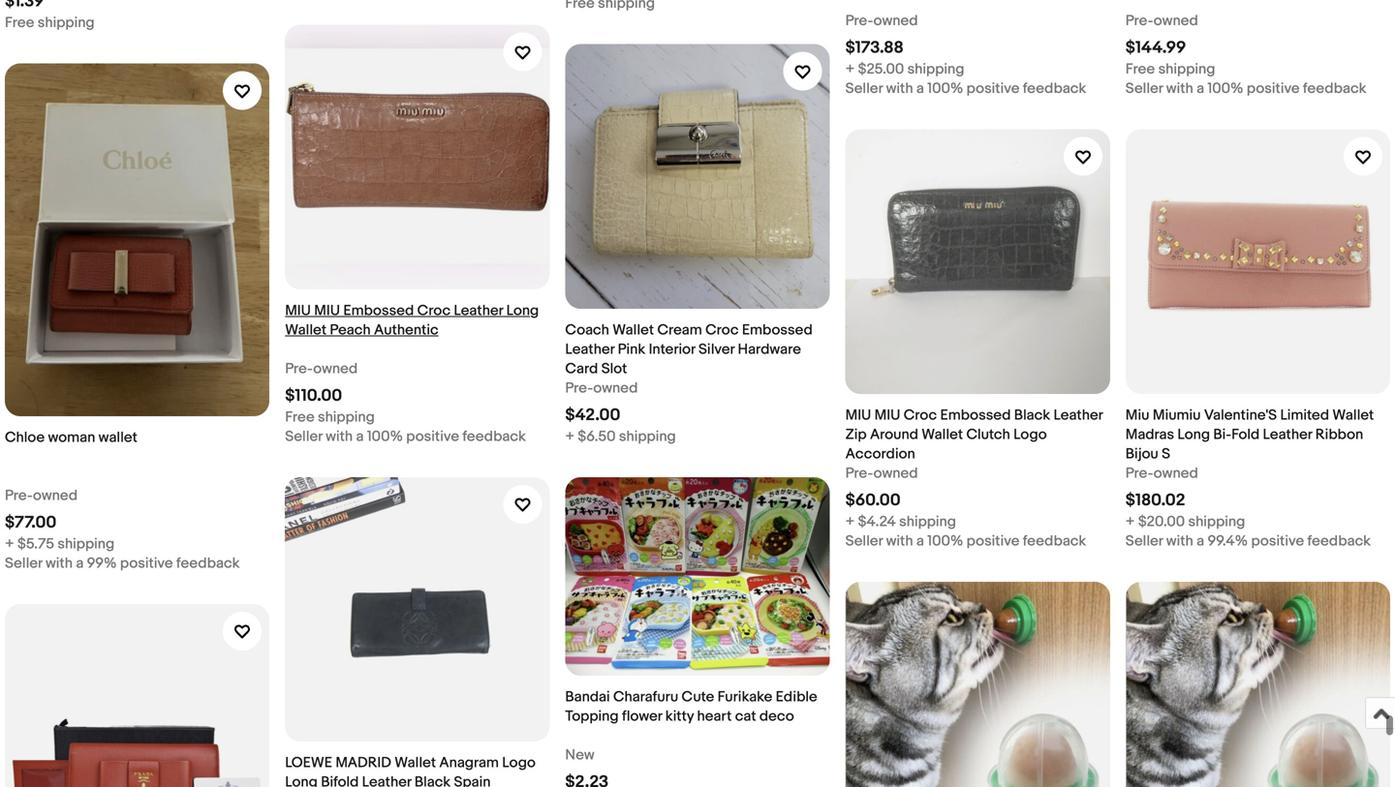 Task type: describe. For each thing, give the bounding box(es) containing it.
pre- inside 'miu miu croc embossed black leather zip around wallet clutch logo accordion pre-owned $60.00 + $4.24 shipping seller with a 100% positive feedback'
[[845, 465, 874, 482]]

owned inside coach wallet cream croc embossed leather pink interior silver hardware card slot pre-owned $42.00 + $6.50 shipping
[[593, 380, 638, 397]]

s
[[1162, 446, 1171, 463]]

accordion
[[845, 446, 915, 463]]

pre- inside pre-owned $77.00 + $5.75 shipping seller with a 99% positive feedback
[[5, 487, 33, 505]]

leather inside 'miu miu croc embossed black leather zip around wallet clutch logo accordion pre-owned $60.00 + $4.24 shipping seller with a 100% positive feedback'
[[1054, 407, 1103, 424]]

slot
[[601, 360, 627, 378]]

feedback inside 'miu miu croc embossed black leather zip around wallet clutch logo accordion pre-owned $60.00 + $4.24 shipping seller with a 100% positive feedback'
[[1023, 533, 1086, 550]]

a inside 'miu miu croc embossed black leather zip around wallet clutch logo accordion pre-owned $60.00 + $4.24 shipping seller with a 100% positive feedback'
[[917, 533, 924, 550]]

$180.02
[[1126, 491, 1185, 511]]

owned inside 'miu miu croc embossed black leather zip around wallet clutch logo accordion pre-owned $60.00 + $4.24 shipping seller with a 100% positive feedback'
[[874, 465, 918, 482]]

logo inside 'miu miu croc embossed black leather zip around wallet clutch logo accordion pre-owned $60.00 + $4.24 shipping seller with a 100% positive feedback'
[[1014, 426, 1047, 444]]

feedback inside pre-owned $110.00 free shipping seller with a 100% positive feedback
[[462, 428, 526, 446]]

cream
[[657, 322, 702, 339]]

shipping inside miu miumiu valentine's limited wallet madras long bi-fold leather ribbon bijou s pre-owned $180.02 + $20.00 shipping seller with a 99.4% positive feedback
[[1188, 513, 1245, 531]]

$60.00 text field
[[845, 491, 901, 511]]

zip
[[845, 426, 867, 444]]

clutch
[[966, 426, 1010, 444]]

owned inside the pre-owned $144.99 free shipping seller with a 100% positive feedback
[[1154, 12, 1198, 30]]

$110.00 text field
[[285, 386, 342, 406]]

furikake
[[718, 689, 773, 706]]

bifold
[[321, 774, 359, 788]]

+ $4.24 shipping text field
[[845, 512, 956, 532]]

positive inside pre-owned $77.00 + $5.75 shipping seller with a 99% positive feedback
[[120, 555, 173, 573]]

leather inside coach wallet cream croc embossed leather pink interior silver hardware card slot pre-owned $42.00 + $6.50 shipping
[[565, 341, 615, 358]]

feedback inside miu miumiu valentine's limited wallet madras long bi-fold leather ribbon bijou s pre-owned $180.02 + $20.00 shipping seller with a 99.4% positive feedback
[[1308, 533, 1371, 550]]

+ $5.75 shipping text field
[[5, 535, 115, 554]]

$25.00
[[858, 61, 904, 78]]

long for loewe madrid wallet anagram logo long bifold leather black spai
[[285, 774, 318, 788]]

pink
[[618, 341, 646, 358]]

croc inside 'miu miu croc embossed black leather zip around wallet clutch logo accordion pre-owned $60.00 + $4.24 shipping seller with a 100% positive feedback'
[[904, 407, 937, 424]]

shipping inside pre-owned $77.00 + $5.75 shipping seller with a 99% positive feedback
[[57, 536, 115, 553]]

logo inside "loewe madrid wallet anagram logo long bifold leather black spai"
[[502, 755, 536, 772]]

wallet inside miu miu embossed croc leather long wallet peach authentic
[[285, 322, 327, 339]]

pre-owned text field for $60.00
[[845, 464, 918, 483]]

shipping inside pre-owned $110.00 free shipping seller with a 100% positive feedback
[[318, 409, 375, 426]]

pre- inside the pre-owned $144.99 free shipping seller with a 100% positive feedback
[[1126, 12, 1154, 30]]

flower
[[622, 708, 662, 726]]

a inside the pre-owned $144.99 free shipping seller with a 100% positive feedback
[[1197, 80, 1204, 98]]

pre-owned $110.00 free shipping seller with a 100% positive feedback
[[285, 360, 526, 446]]

leather inside "loewe madrid wallet anagram logo long bifold leather black spai"
[[362, 774, 411, 788]]

a inside pre-owned $77.00 + $5.75 shipping seller with a 99% positive feedback
[[76, 555, 84, 573]]

edible
[[776, 689, 817, 706]]

shipping inside the pre-owned $144.99 free shipping seller with a 100% positive feedback
[[1158, 61, 1215, 78]]

leather inside miu miumiu valentine's limited wallet madras long bi-fold leather ribbon bijou s pre-owned $180.02 + $20.00 shipping seller with a 99.4% positive feedback
[[1263, 426, 1312, 444]]

authentic
[[374, 322, 439, 339]]

pre-owned $77.00 + $5.75 shipping seller with a 99% positive feedback
[[5, 487, 240, 573]]

owned inside the pre-owned $173.88 + $25.00 shipping seller with a 100% positive feedback
[[874, 12, 918, 30]]

100% inside the pre-owned $144.99 free shipping seller with a 100% positive feedback
[[1208, 80, 1244, 98]]

new
[[565, 747, 595, 764]]

positive inside 'miu miu croc embossed black leather zip around wallet clutch logo accordion pre-owned $60.00 + $4.24 shipping seller with a 100% positive feedback'
[[967, 533, 1020, 550]]

woman
[[48, 429, 95, 447]]

positive inside pre-owned $110.00 free shipping seller with a 100% positive feedback
[[406, 428, 459, 446]]

fold
[[1232, 426, 1260, 444]]

wallet inside coach wallet cream croc embossed leather pink interior silver hardware card slot pre-owned $42.00 + $6.50 shipping
[[613, 322, 654, 339]]

pre-owned $173.88 + $25.00 shipping seller with a 100% positive feedback
[[845, 12, 1086, 98]]

$6.50
[[578, 428, 616, 446]]

seller inside pre-owned $110.00 free shipping seller with a 100% positive feedback
[[285, 428, 322, 446]]

Seller with a 99% positive feedback text field
[[5, 554, 240, 574]]

around
[[870, 426, 918, 444]]

wallet inside "loewe madrid wallet anagram logo long bifold leather black spai"
[[395, 755, 436, 772]]

miu
[[1126, 407, 1150, 424]]

feedback inside the pre-owned $173.88 + $25.00 shipping seller with a 100% positive feedback
[[1023, 80, 1086, 98]]

$77.00 text field
[[5, 513, 57, 533]]

topping
[[565, 708, 619, 726]]

pre- inside pre-owned $110.00 free shipping seller with a 100% positive feedback
[[285, 360, 313, 378]]

owned inside pre-owned $110.00 free shipping seller with a 100% positive feedback
[[313, 360, 358, 378]]

$42.00 text field
[[565, 405, 620, 426]]

embossed inside miu miu embossed croc leather long wallet peach authentic
[[343, 302, 414, 320]]

loewe madrid wallet anagram logo long bifold leather black spai link
[[285, 478, 550, 788]]

charafuru
[[613, 689, 678, 706]]

100% inside 'miu miu croc embossed black leather zip around wallet clutch logo accordion pre-owned $60.00 + $4.24 shipping seller with a 100% positive feedback'
[[928, 533, 963, 550]]

pre-owned $144.99 free shipping seller with a 100% positive feedback
[[1126, 12, 1367, 98]]

coach wallet cream croc embossed leather pink interior silver hardware card slot pre-owned $42.00 + $6.50 shipping
[[565, 322, 813, 446]]

+ inside the pre-owned $173.88 + $25.00 shipping seller with a 100% positive feedback
[[845, 61, 855, 78]]

anagram
[[439, 755, 499, 772]]

miu up around
[[875, 407, 901, 424]]

cute
[[682, 689, 714, 706]]

pre- inside coach wallet cream croc embossed leather pink interior silver hardware card slot pre-owned $42.00 + $6.50 shipping
[[565, 380, 593, 397]]

wallet inside miu miumiu valentine's limited wallet madras long bi-fold leather ribbon bijou s pre-owned $180.02 + $20.00 shipping seller with a 99.4% positive feedback
[[1333, 407, 1374, 424]]

leather inside miu miu embossed croc leather long wallet peach authentic
[[454, 302, 503, 320]]

wallet inside 'miu miu croc embossed black leather zip around wallet clutch logo accordion pre-owned $60.00 + $4.24 shipping seller with a 100% positive feedback'
[[922, 426, 963, 444]]

with inside pre-owned $110.00 free shipping seller with a 100% positive feedback
[[326, 428, 353, 446]]

long inside miu miumiu valentine's limited wallet madras long bi-fold leather ribbon bijou s pre-owned $180.02 + $20.00 shipping seller with a 99.4% positive feedback
[[1178, 426, 1210, 444]]

croc for miu miu embossed croc leather long wallet peach authentic
[[417, 302, 451, 320]]

seller inside pre-owned $77.00 + $5.75 shipping seller with a 99% positive feedback
[[5, 555, 42, 573]]

$173.88 text field
[[845, 38, 904, 58]]

owned inside miu miumiu valentine's limited wallet madras long bi-fold leather ribbon bijou s pre-owned $180.02 + $20.00 shipping seller with a 99.4% positive feedback
[[1154, 465, 1198, 482]]

with inside the pre-owned $173.88 + $25.00 shipping seller with a 100% positive feedback
[[886, 80, 913, 98]]



Task type: vqa. For each thing, say whether or not it's contained in the screenshot.


Task type: locate. For each thing, give the bounding box(es) containing it.
black
[[1014, 407, 1050, 424], [415, 774, 451, 788]]

embossed inside 'miu miu croc embossed black leather zip around wallet clutch logo accordion pre-owned $60.00 + $4.24 shipping seller with a 100% positive feedback'
[[940, 407, 1011, 424]]

+ left $20.00
[[1126, 513, 1135, 531]]

2 horizontal spatial free
[[1126, 61, 1155, 78]]

$42.00
[[565, 405, 620, 426]]

with down + $5.75 shipping text box
[[46, 555, 73, 573]]

1 vertical spatial croc
[[705, 322, 739, 339]]

wallet
[[613, 322, 654, 339], [285, 322, 327, 339], [1333, 407, 1374, 424], [922, 426, 963, 444], [395, 755, 436, 772]]

2 vertical spatial embossed
[[940, 407, 1011, 424]]

miu
[[285, 302, 311, 320], [314, 302, 340, 320], [845, 407, 871, 424], [875, 407, 901, 424]]

loewe
[[285, 755, 332, 772]]

croc
[[417, 302, 451, 320], [705, 322, 739, 339], [904, 407, 937, 424]]

1 vertical spatial logo
[[502, 755, 536, 772]]

pre-owned text field for $180.02
[[1126, 464, 1198, 483]]

$180.02 text field
[[1126, 491, 1185, 511]]

with
[[886, 80, 913, 98], [1166, 80, 1194, 98], [326, 428, 353, 446], [886, 533, 913, 550], [1166, 533, 1194, 550], [46, 555, 73, 573]]

1 horizontal spatial embossed
[[742, 322, 813, 339]]

free inside the pre-owned $144.99 free shipping seller with a 100% positive feedback
[[1126, 61, 1155, 78]]

with inside miu miumiu valentine's limited wallet madras long bi-fold leather ribbon bijou s pre-owned $180.02 + $20.00 shipping seller with a 99.4% positive feedback
[[1166, 533, 1194, 550]]

black inside 'miu miu croc embossed black leather zip around wallet clutch logo accordion pre-owned $60.00 + $4.24 shipping seller with a 100% positive feedback'
[[1014, 407, 1050, 424]]

embossed inside coach wallet cream croc embossed leather pink interior silver hardware card slot pre-owned $42.00 + $6.50 shipping
[[742, 322, 813, 339]]

card
[[565, 360, 598, 378]]

+ inside coach wallet cream croc embossed leather pink interior silver hardware card slot pre-owned $42.00 + $6.50 shipping
[[565, 428, 575, 446]]

hardware
[[738, 341, 801, 358]]

pre-owned text field up $77.00 text field
[[5, 486, 78, 506]]

2 seller with a 100% positive feedback text field from the left
[[1126, 79, 1367, 99]]

Seller with a 100% positive feedback text field
[[285, 427, 526, 447], [845, 532, 1086, 551]]

wallet up ribbon
[[1333, 407, 1374, 424]]

bandai
[[565, 689, 610, 706]]

black inside "loewe madrid wallet anagram logo long bifold leather black spai"
[[415, 774, 451, 788]]

miumiu
[[1153, 407, 1201, 424]]

seller inside the pre-owned $173.88 + $25.00 shipping seller with a 100% positive feedback
[[845, 80, 883, 98]]

owned
[[874, 12, 918, 30], [1154, 12, 1198, 30], [313, 360, 358, 378], [593, 380, 638, 397], [874, 465, 918, 482], [1154, 465, 1198, 482], [33, 487, 78, 505]]

pre-owned text field for $77.00
[[5, 486, 78, 506]]

2 vertical spatial long
[[285, 774, 318, 788]]

pre-owned text field for $110.00
[[285, 359, 358, 379]]

long for miu miu embossed croc leather long wallet peach authentic
[[506, 302, 539, 320]]

1 horizontal spatial black
[[1014, 407, 1050, 424]]

0 vertical spatial long
[[506, 302, 539, 320]]

$5.75
[[17, 536, 54, 553]]

+
[[845, 61, 855, 78], [565, 428, 575, 446], [845, 513, 855, 531], [1126, 513, 1135, 531], [5, 536, 14, 553]]

100%
[[928, 80, 963, 98], [1208, 80, 1244, 98], [367, 428, 403, 446], [928, 533, 963, 550]]

100% inside pre-owned $110.00 free shipping seller with a 100% positive feedback
[[367, 428, 403, 446]]

seller down $110.00
[[285, 428, 322, 446]]

1 horizontal spatial logo
[[1014, 426, 1047, 444]]

free for $144.99
[[1126, 61, 1155, 78]]

madras
[[1126, 426, 1174, 444]]

bi-
[[1213, 426, 1232, 444]]

0 horizontal spatial logo
[[502, 755, 536, 772]]

None text field
[[565, 0, 655, 13]]

miu up $110.00
[[285, 302, 311, 320]]

free for $110.00
[[285, 409, 315, 426]]

0 horizontal spatial embossed
[[343, 302, 414, 320]]

with down free shipping text field
[[1166, 80, 1194, 98]]

pre- down the accordion
[[845, 465, 874, 482]]

+ inside miu miumiu valentine's limited wallet madras long bi-fold leather ribbon bijou s pre-owned $180.02 + $20.00 shipping seller with a 99.4% positive feedback
[[1126, 513, 1135, 531]]

with inside pre-owned $77.00 + $5.75 shipping seller with a 99% positive feedback
[[46, 555, 73, 573]]

feedback inside the pre-owned $144.99 free shipping seller with a 100% positive feedback
[[1303, 80, 1367, 98]]

chloe
[[5, 429, 45, 447]]

interior
[[649, 341, 695, 358]]

Free shipping text field
[[1126, 60, 1215, 79]]

pre- up $144.99
[[1126, 12, 1154, 30]]

wallet left "peach"
[[285, 322, 327, 339]]

deco
[[760, 708, 794, 726]]

positive inside the pre-owned $173.88 + $25.00 shipping seller with a 100% positive feedback
[[967, 80, 1020, 98]]

miu miu embossed croc leather long wallet peach authentic
[[285, 302, 539, 339]]

seller with a 100% positive feedback text field for $60.00
[[845, 532, 1086, 551]]

+ left $6.50
[[565, 428, 575, 446]]

1 horizontal spatial long
[[506, 302, 539, 320]]

embossed
[[343, 302, 414, 320], [742, 322, 813, 339], [940, 407, 1011, 424]]

pre- up $173.88 text field
[[845, 12, 874, 30]]

1 vertical spatial free shipping text field
[[285, 408, 375, 427]]

Free shipping text field
[[5, 13, 95, 33], [285, 408, 375, 427]]

pre- up $77.00 text field
[[5, 487, 33, 505]]

embossed up 'clutch' in the right bottom of the page
[[940, 407, 1011, 424]]

$4.24
[[858, 513, 896, 531]]

wallet
[[99, 429, 137, 447]]

1 seller with a 100% positive feedback text field from the left
[[845, 79, 1086, 99]]

0 vertical spatial croc
[[417, 302, 451, 320]]

Pre-owned text field
[[845, 11, 918, 31], [1126, 11, 1198, 31], [285, 359, 358, 379], [845, 464, 918, 483], [1126, 464, 1198, 483], [5, 486, 78, 506]]

free shipping
[[5, 14, 95, 32]]

+ left '$25.00'
[[845, 61, 855, 78]]

+ $25.00 shipping text field
[[845, 60, 965, 79]]

leather
[[454, 302, 503, 320], [565, 341, 615, 358], [1054, 407, 1103, 424], [1263, 426, 1312, 444], [362, 774, 411, 788]]

0 horizontal spatial seller with a 100% positive feedback text field
[[845, 79, 1086, 99]]

with inside 'miu miu croc embossed black leather zip around wallet clutch logo accordion pre-owned $60.00 + $4.24 shipping seller with a 100% positive feedback'
[[886, 533, 913, 550]]

seller inside 'miu miu croc embossed black leather zip around wallet clutch logo accordion pre-owned $60.00 + $4.24 shipping seller with a 100% positive feedback'
[[845, 533, 883, 550]]

croc inside coach wallet cream croc embossed leather pink interior silver hardware card slot pre-owned $42.00 + $6.50 shipping
[[705, 322, 739, 339]]

+ $20.00 shipping text field
[[1126, 512, 1245, 532]]

long
[[506, 302, 539, 320], [1178, 426, 1210, 444], [285, 774, 318, 788]]

seller inside the pre-owned $144.99 free shipping seller with a 100% positive feedback
[[1126, 80, 1163, 98]]

seller down $5.75
[[5, 555, 42, 573]]

with down + $4.24 shipping text field
[[886, 533, 913, 550]]

pre- inside miu miumiu valentine's limited wallet madras long bi-fold leather ribbon bijou s pre-owned $180.02 + $20.00 shipping seller with a 99.4% positive feedback
[[1126, 465, 1154, 482]]

kitty
[[665, 708, 694, 726]]

long inside "loewe madrid wallet anagram logo long bifold leather black spai"
[[285, 774, 318, 788]]

0 vertical spatial embossed
[[343, 302, 414, 320]]

free shipping link
[[5, 0, 270, 33]]

pre-owned text field down the accordion
[[845, 464, 918, 483]]

a inside the pre-owned $173.88 + $25.00 shipping seller with a 100% positive feedback
[[917, 80, 924, 98]]

99%
[[87, 555, 117, 573]]

pre- up $110.00 text field
[[285, 360, 313, 378]]

1 horizontal spatial free
[[285, 409, 315, 426]]

croc up around
[[904, 407, 937, 424]]

a inside miu miumiu valentine's limited wallet madras long bi-fold leather ribbon bijou s pre-owned $180.02 + $20.00 shipping seller with a 99.4% positive feedback
[[1197, 533, 1204, 550]]

shipping inside the pre-owned $173.88 + $25.00 shipping seller with a 100% positive feedback
[[907, 61, 965, 78]]

bandai charafuru cute furikake edible topping flower kitty heart cat deco
[[565, 689, 817, 726]]

seller down free shipping text field
[[1126, 80, 1163, 98]]

logo right 'clutch' in the right bottom of the page
[[1014, 426, 1047, 444]]

0 vertical spatial free shipping text field
[[5, 13, 95, 33]]

1 horizontal spatial seller with a 100% positive feedback text field
[[845, 532, 1086, 551]]

shipping inside 'miu miu croc embossed black leather zip around wallet clutch logo accordion pre-owned $60.00 + $4.24 shipping seller with a 100% positive feedback'
[[899, 513, 956, 531]]

owned inside pre-owned $77.00 + $5.75 shipping seller with a 99% positive feedback
[[33, 487, 78, 505]]

madrid
[[336, 755, 391, 772]]

owned up $77.00 text field
[[33, 487, 78, 505]]

1 vertical spatial long
[[1178, 426, 1210, 444]]

bijou
[[1126, 446, 1159, 463]]

long inside miu miu embossed croc leather long wallet peach authentic
[[506, 302, 539, 320]]

free
[[5, 14, 34, 32], [1126, 61, 1155, 78], [285, 409, 315, 426]]

croc up silver
[[705, 322, 739, 339]]

miu miumiu valentine's limited wallet madras long bi-fold leather ribbon bijou s pre-owned $180.02 + $20.00 shipping seller with a 99.4% positive feedback
[[1126, 407, 1374, 550]]

owned up $173.88
[[874, 12, 918, 30]]

free inside pre-owned $110.00 free shipping seller with a 100% positive feedback
[[285, 409, 315, 426]]

heart
[[697, 708, 732, 726]]

pre-owned text field up $173.88
[[845, 11, 918, 31]]

wallet up pink
[[613, 322, 654, 339]]

feedback inside pre-owned $77.00 + $5.75 shipping seller with a 99% positive feedback
[[176, 555, 240, 573]]

0 horizontal spatial seller with a 100% positive feedback text field
[[285, 427, 526, 447]]

embossed up hardware
[[742, 322, 813, 339]]

with down $110.00 text field
[[326, 428, 353, 446]]

1 vertical spatial free
[[1126, 61, 1155, 78]]

ribbon
[[1316, 426, 1363, 444]]

wallet left 'clutch' in the right bottom of the page
[[922, 426, 963, 444]]

1 vertical spatial black
[[415, 774, 451, 788]]

miu up zip
[[845, 407, 871, 424]]

0 horizontal spatial long
[[285, 774, 318, 788]]

silver
[[699, 341, 735, 358]]

croc up authentic
[[417, 302, 451, 320]]

a inside pre-owned $110.00 free shipping seller with a 100% positive feedback
[[356, 428, 364, 446]]

with down + $25.00 shipping text field
[[886, 80, 913, 98]]

0 horizontal spatial free shipping text field
[[5, 13, 95, 33]]

Seller with a 99.4% positive feedback text field
[[1126, 532, 1371, 551]]

seller down $4.24 on the bottom right
[[845, 533, 883, 550]]

owned up $110.00 text field
[[313, 360, 358, 378]]

owned down s
[[1154, 465, 1198, 482]]

miu miu croc embossed black leather zip around wallet clutch logo accordion pre-owned $60.00 + $4.24 shipping seller with a 100% positive feedback
[[845, 407, 1103, 550]]

logo
[[1014, 426, 1047, 444], [502, 755, 536, 772]]

pre- down bijou
[[1126, 465, 1154, 482]]

loewe madrid wallet anagram logo long bifold leather black spai
[[285, 755, 536, 788]]

0 vertical spatial black
[[1014, 407, 1050, 424]]

seller with a 100% positive feedback text field for $144.99
[[1126, 79, 1367, 99]]

seller down '$25.00'
[[845, 80, 883, 98]]

limited
[[1280, 407, 1329, 424]]

0 horizontal spatial croc
[[417, 302, 451, 320]]

+ inside 'miu miu croc embossed black leather zip around wallet clutch logo accordion pre-owned $60.00 + $4.24 shipping seller with a 100% positive feedback'
[[845, 513, 855, 531]]

logo right anagram
[[502, 755, 536, 772]]

2 horizontal spatial croc
[[904, 407, 937, 424]]

2 vertical spatial free
[[285, 409, 315, 426]]

with down + $20.00 shipping text box
[[1166, 533, 1194, 550]]

shipping
[[38, 14, 95, 32], [907, 61, 965, 78], [1158, 61, 1215, 78], [318, 409, 375, 426], [619, 428, 676, 446], [899, 513, 956, 531], [1188, 513, 1245, 531], [57, 536, 115, 553]]

seller inside miu miumiu valentine's limited wallet madras long bi-fold leather ribbon bijou s pre-owned $180.02 + $20.00 shipping seller with a 99.4% positive feedback
[[1126, 533, 1163, 550]]

$77.00
[[5, 513, 57, 533]]

pre- inside the pre-owned $173.88 + $25.00 shipping seller with a 100% positive feedback
[[845, 12, 874, 30]]

valentine's
[[1204, 407, 1277, 424]]

positive
[[967, 80, 1020, 98], [1247, 80, 1300, 98], [406, 428, 459, 446], [967, 533, 1020, 550], [1251, 533, 1304, 550], [120, 555, 173, 573]]

1 vertical spatial seller with a 100% positive feedback text field
[[845, 532, 1086, 551]]

1 horizontal spatial croc
[[705, 322, 739, 339]]

seller with a 100% positive feedback text field for $173.88
[[845, 79, 1086, 99]]

owned up $144.99
[[1154, 12, 1198, 30]]

+ left $5.75
[[5, 536, 14, 553]]

1 horizontal spatial free shipping text field
[[285, 408, 375, 427]]

1 vertical spatial embossed
[[742, 322, 813, 339]]

0 horizontal spatial black
[[415, 774, 451, 788]]

owned down the accordion
[[874, 465, 918, 482]]

pre- down card
[[565, 380, 593, 397]]

0 vertical spatial free
[[5, 14, 34, 32]]

embossed up authentic
[[343, 302, 414, 320]]

seller
[[845, 80, 883, 98], [1126, 80, 1163, 98], [285, 428, 322, 446], [845, 533, 883, 550], [1126, 533, 1163, 550], [5, 555, 42, 573]]

seller with a 100% positive feedback text field for $110.00
[[285, 427, 526, 447]]

100% inside the pre-owned $173.88 + $25.00 shipping seller with a 100% positive feedback
[[928, 80, 963, 98]]

+ $6.50 shipping text field
[[565, 427, 676, 447]]

positive inside the pre-owned $144.99 free shipping seller with a 100% positive feedback
[[1247, 80, 1300, 98]]

0 horizontal spatial free
[[5, 14, 34, 32]]

pre-owned text field down s
[[1126, 464, 1198, 483]]

croc for coach wallet cream croc embossed leather pink interior silver hardware card slot pre-owned $42.00 + $6.50 shipping
[[705, 322, 739, 339]]

coach
[[565, 322, 609, 339]]

owned down slot
[[593, 380, 638, 397]]

shipping inside coach wallet cream croc embossed leather pink interior silver hardware card slot pre-owned $42.00 + $6.50 shipping
[[619, 428, 676, 446]]

with inside the pre-owned $144.99 free shipping seller with a 100% positive feedback
[[1166, 80, 1194, 98]]

croc inside miu miu embossed croc leather long wallet peach authentic
[[417, 302, 451, 320]]

2 horizontal spatial embossed
[[940, 407, 1011, 424]]

cat
[[735, 708, 756, 726]]

+ inside pre-owned $77.00 + $5.75 shipping seller with a 99% positive feedback
[[5, 536, 14, 553]]

pre-owned text field up $144.99
[[1126, 11, 1198, 31]]

feedback
[[1023, 80, 1086, 98], [1303, 80, 1367, 98], [462, 428, 526, 446], [1023, 533, 1086, 550], [1308, 533, 1371, 550], [176, 555, 240, 573]]

miu up "peach"
[[314, 302, 340, 320]]

pre-
[[845, 12, 874, 30], [1126, 12, 1154, 30], [285, 360, 313, 378], [565, 380, 593, 397], [845, 465, 874, 482], [1126, 465, 1154, 482], [5, 487, 33, 505]]

Seller with a 100% positive feedback text field
[[845, 79, 1086, 99], [1126, 79, 1367, 99]]

$20.00
[[1138, 513, 1185, 531]]

2 horizontal spatial long
[[1178, 426, 1210, 444]]

+ left $4.24 on the bottom right
[[845, 513, 855, 531]]

$144.99 text field
[[1126, 38, 1186, 58]]

New text field
[[565, 746, 595, 765]]

peach
[[330, 322, 371, 339]]

0 vertical spatial logo
[[1014, 426, 1047, 444]]

wallet right madrid
[[395, 755, 436, 772]]

1 horizontal spatial seller with a 100% positive feedback text field
[[1126, 79, 1367, 99]]

$60.00
[[845, 491, 901, 511]]

positive inside miu miumiu valentine's limited wallet madras long bi-fold leather ribbon bijou s pre-owned $180.02 + $20.00 shipping seller with a 99.4% positive feedback
[[1251, 533, 1304, 550]]

2 vertical spatial croc
[[904, 407, 937, 424]]

99.4%
[[1208, 533, 1248, 550]]

$144.99
[[1126, 38, 1186, 58]]

$173.88
[[845, 38, 904, 58]]

chloe woman wallet
[[5, 429, 137, 447]]

seller down $20.00
[[1126, 533, 1163, 550]]

None text field
[[5, 0, 44, 12], [565, 773, 609, 788], [5, 0, 44, 12], [565, 773, 609, 788]]

$110.00
[[285, 386, 342, 406]]

Pre-owned text field
[[565, 379, 638, 398]]

pre-owned text field up $110.00 text field
[[285, 359, 358, 379]]

0 vertical spatial seller with a 100% positive feedback text field
[[285, 427, 526, 447]]

a
[[917, 80, 924, 98], [1197, 80, 1204, 98], [356, 428, 364, 446], [917, 533, 924, 550], [1197, 533, 1204, 550], [76, 555, 84, 573]]



